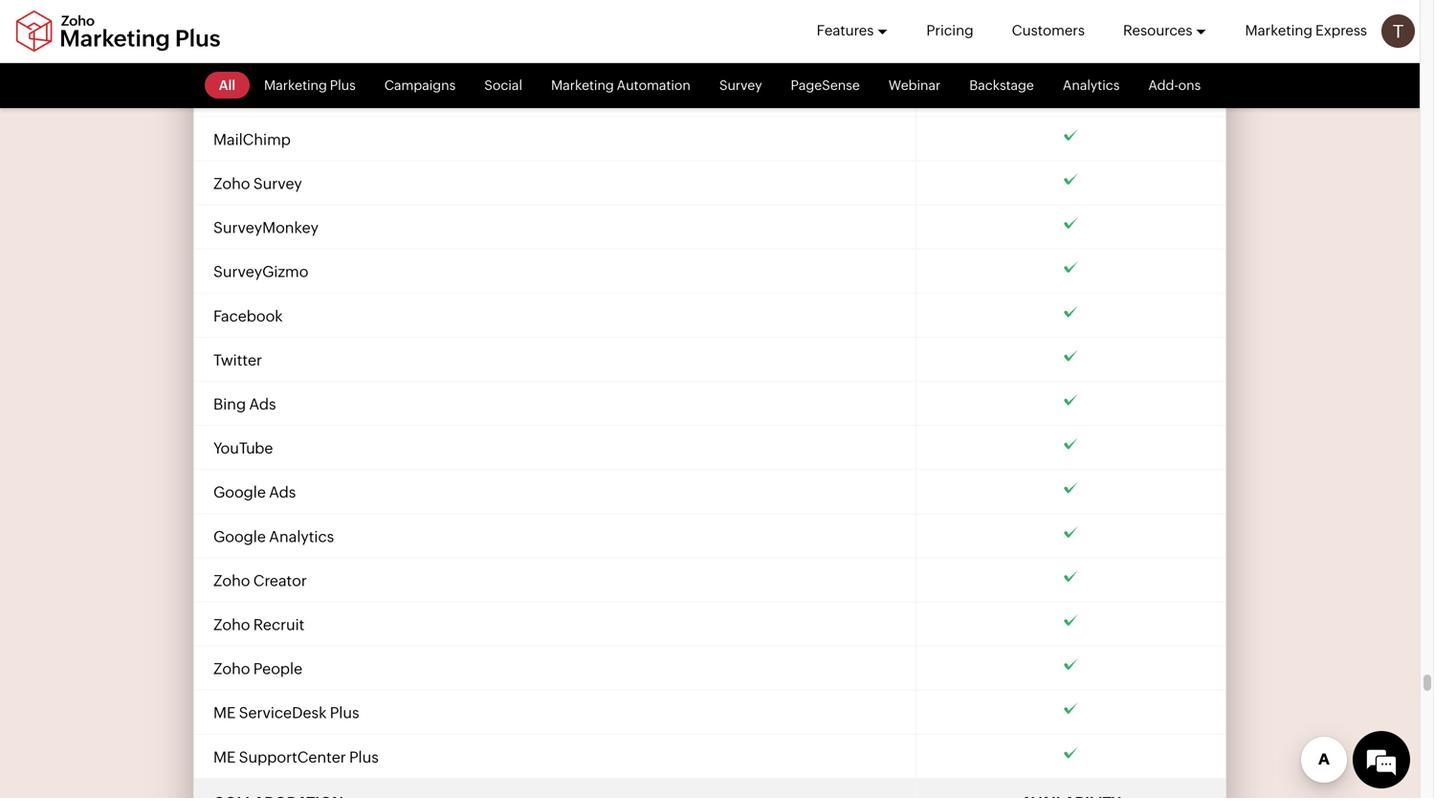 Task type: locate. For each thing, give the bounding box(es) containing it.
2 google from the top
[[213, 528, 266, 545]]

1 vertical spatial plus
[[349, 748, 379, 766]]

plus
[[330, 704, 359, 722], [349, 748, 379, 766]]

analytics down 'customers' link
[[1063, 78, 1120, 93]]

zoho creator
[[213, 572, 307, 589]]

1 horizontal spatial survey
[[720, 78, 762, 93]]

survey
[[720, 78, 762, 93], [253, 175, 302, 192]]

servicedesk
[[239, 704, 327, 722]]

supportcenter
[[239, 748, 346, 766]]

zoho for zoho campaigns
[[213, 86, 250, 104]]

plus right supportcenter
[[349, 748, 379, 766]]

mailchimp
[[213, 131, 291, 148]]

zoho down teamwork
[[213, 86, 250, 104]]

1 google from the top
[[213, 484, 266, 501]]

resources link
[[1124, 0, 1207, 61]]

me down zoho people
[[213, 704, 236, 722]]

zoho marketingplus logo image
[[14, 10, 222, 52]]

zoho
[[213, 86, 250, 104], [213, 175, 250, 192], [213, 572, 250, 589], [213, 616, 250, 634], [213, 660, 250, 678]]

ads up google analytics
[[269, 484, 296, 501]]

0 vertical spatial me
[[213, 704, 236, 722]]

campaigns
[[384, 78, 456, 93], [253, 86, 335, 104]]

2 me from the top
[[213, 748, 236, 766]]

zoho down mailchimp
[[213, 175, 250, 192]]

ads
[[249, 395, 276, 413], [269, 484, 296, 501]]

recruit
[[253, 616, 305, 634]]

twitter
[[213, 351, 262, 369]]

1 vertical spatial analytics
[[269, 528, 334, 545]]

plus right servicedesk
[[330, 704, 359, 722]]

webinar
[[889, 78, 941, 93]]

teamwork
[[213, 42, 288, 60]]

3 zoho from the top
[[213, 572, 250, 589]]

me left supportcenter
[[213, 748, 236, 766]]

terry turtle image
[[1382, 14, 1416, 48]]

survey up surveymonkey
[[253, 175, 302, 192]]

ads right bing
[[249, 395, 276, 413]]

0 horizontal spatial survey
[[253, 175, 302, 192]]

add-ons
[[1149, 78, 1201, 93]]

analytics up creator
[[269, 528, 334, 545]]

0 vertical spatial google
[[213, 484, 266, 501]]

0 vertical spatial survey
[[720, 78, 762, 93]]

zoho left "people"
[[213, 660, 250, 678]]

google down google ads
[[213, 528, 266, 545]]

campaigns down desk
[[253, 86, 335, 104]]

me for me servicedesk plus
[[213, 704, 236, 722]]

google down youtube
[[213, 484, 266, 501]]

google
[[213, 484, 266, 501], [213, 528, 266, 545]]

bing ads
[[213, 395, 276, 413]]

survey left pagesense
[[720, 78, 762, 93]]

1 horizontal spatial analytics
[[1063, 78, 1120, 93]]

me servicedesk plus
[[213, 704, 359, 722]]

marketing express
[[1246, 22, 1368, 39]]

zoho left recruit
[[213, 616, 250, 634]]

1 vertical spatial google
[[213, 528, 266, 545]]

ads for bing ads
[[249, 395, 276, 413]]

marketing express link
[[1246, 0, 1368, 61]]

1 zoho from the top
[[213, 86, 250, 104]]

4 zoho from the top
[[213, 616, 250, 634]]

2 zoho from the top
[[213, 175, 250, 192]]

zoho for zoho recruit
[[213, 616, 250, 634]]

zoho left creator
[[213, 572, 250, 589]]

analytics
[[1063, 78, 1120, 93], [269, 528, 334, 545]]

marketing
[[1246, 22, 1313, 39]]

resources
[[1124, 22, 1193, 39]]

5 zoho from the top
[[213, 660, 250, 678]]

surveygizmo
[[213, 263, 309, 281]]

campaigns left social
[[384, 78, 456, 93]]

1 vertical spatial ads
[[269, 484, 296, 501]]

0 horizontal spatial analytics
[[269, 528, 334, 545]]

google ads
[[213, 484, 296, 501]]

me
[[213, 704, 236, 722], [213, 748, 236, 766]]

0 vertical spatial plus
[[330, 704, 359, 722]]

1 vertical spatial me
[[213, 748, 236, 766]]

0 vertical spatial ads
[[249, 395, 276, 413]]

1 me from the top
[[213, 704, 236, 722]]

zoho survey
[[213, 175, 302, 192]]

bing
[[213, 395, 246, 413]]

pagesense
[[791, 78, 860, 93]]

features link
[[817, 0, 889, 61]]



Task type: describe. For each thing, give the bounding box(es) containing it.
zoho people
[[213, 660, 303, 678]]

marketing plus
[[264, 78, 356, 93]]

ons
[[1179, 78, 1201, 93]]

pricing
[[927, 22, 974, 39]]

creator
[[253, 572, 307, 589]]

plus for me servicedesk plus
[[330, 704, 359, 722]]

me supportcenter plus
[[213, 748, 379, 766]]

customers link
[[1012, 0, 1085, 61]]

add-
[[1149, 78, 1179, 93]]

0 vertical spatial analytics
[[1063, 78, 1120, 93]]

express
[[1316, 22, 1368, 39]]

facebook
[[213, 307, 283, 325]]

social
[[485, 78, 523, 93]]

all
[[219, 78, 235, 93]]

zoho campaigns
[[213, 86, 335, 104]]

people
[[253, 660, 303, 678]]

features
[[817, 22, 874, 39]]

surveymonkey
[[213, 219, 319, 237]]

1 vertical spatial survey
[[253, 175, 302, 192]]

zoho for zoho creator
[[213, 572, 250, 589]]

zoho recruit
[[213, 616, 305, 634]]

customers
[[1012, 22, 1085, 39]]

1 horizontal spatial campaigns
[[384, 78, 456, 93]]

plus for me supportcenter plus
[[349, 748, 379, 766]]

me for me supportcenter plus
[[213, 748, 236, 766]]

zoho for zoho people
[[213, 660, 250, 678]]

google for google ads
[[213, 484, 266, 501]]

pricing link
[[927, 0, 974, 61]]

ads for google ads
[[269, 484, 296, 501]]

marketing automation
[[551, 78, 691, 93]]

0 horizontal spatial campaigns
[[253, 86, 335, 104]]

backstage
[[970, 78, 1034, 93]]

teamwork desk
[[213, 42, 326, 60]]

youtube
[[213, 439, 273, 457]]

zoho for zoho survey
[[213, 175, 250, 192]]

desk
[[291, 42, 326, 60]]

google for google analytics
[[213, 528, 266, 545]]

google analytics
[[213, 528, 334, 545]]



Task type: vqa. For each thing, say whether or not it's contained in the screenshot.
5th zoho from the top of the page
yes



